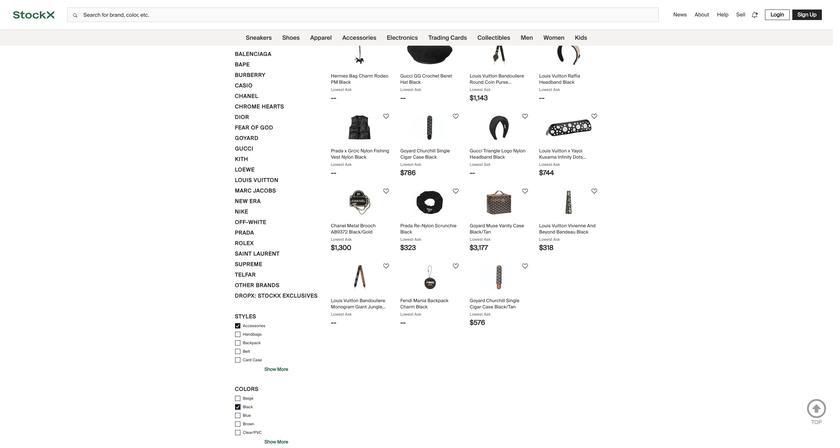 Task type: vqa. For each thing, say whether or not it's contained in the screenshot.
Read More button
no



Task type: describe. For each thing, give the bounding box(es) containing it.
headband for louis vuitton raffia headband black lowest ask --
[[540, 79, 562, 85]]

lowest ask $1,143
[[470, 87, 491, 102]]

1 vertical spatial backpack
[[243, 341, 261, 346]]

follow image for louis vuitton raffia headband black lowest ask --
[[591, 37, 599, 45]]

louis vuitton bandouliere round coin purse monogram black/ebony image
[[477, 40, 523, 65]]

skin
[[378, 0, 387, 4]]

follow image for goyard churchill single cigar case black lowest ask $786
[[452, 112, 460, 120]]

saint laurent
[[235, 250, 280, 257]]

show for styles
[[265, 367, 276, 372]]

dropx:
[[235, 292, 257, 299]]

up
[[811, 11, 818, 18]]

single for $786
[[437, 148, 451, 154]]

follow image for prada re-nylon scrunchie black lowest ask $323
[[452, 187, 460, 195]]

gucci gg crochet beret hat black image
[[407, 40, 453, 65]]

fear
[[235, 124, 250, 131]]

vuitton for lowest
[[552, 223, 567, 229]]

metal
[[347, 223, 359, 229]]

loewe button
[[235, 166, 255, 176]]

louis vuitton bandouliere monogram giant jungle black multicolor
[[331, 298, 386, 316]]

gucci gg crochet beret hat black lowest ask --
[[401, 73, 453, 102]]

black inside louis vuitton raffia headband black lowest ask --
[[563, 79, 575, 85]]

louis vuitton vivienne and beyond bandeau black image
[[546, 190, 592, 215]]

case inside 'off-white arrow airpods pro case yellow/black'
[[409, 4, 420, 10]]

cigar for $576
[[470, 304, 482, 310]]

god
[[261, 124, 274, 131]]

show more button for styles
[[263, 364, 291, 375]]

cigar for $786
[[401, 154, 412, 160]]

notification unread icon image
[[751, 10, 760, 20]]

prada x grcic nylon fishing vest nylon black lowest ask --
[[331, 148, 390, 177]]

gucci for gucci triangle logo nylon headband black lowest ask --
[[470, 148, 483, 154]]

off-white
[[235, 219, 267, 226]]

elizabeth
[[540, 161, 559, 166]]

goyard churchill single cigar case black image
[[407, 115, 453, 140]]

bandouliere for $1,143
[[499, 73, 525, 79]]

lowest inside hermes bag charm rodeo pm black lowest ask --
[[331, 87, 344, 92]]

black/tan inside the "goyard muse vanity case black/tan lowest ask $3,177"
[[470, 229, 491, 235]]

chrome hearts
[[235, 103, 284, 110]]

dropx: stockx exclusives
[[235, 292, 318, 299]]

ask inside louis vuitton raffia headband black lowest ask --
[[554, 87, 561, 92]]

fendi mania backpack charm black image
[[407, 265, 453, 290]]

headband for prada re-nylon headband black
[[574, 0, 597, 4]]

other brands button
[[235, 281, 280, 292]]

men link
[[521, 30, 534, 46]]

sign
[[798, 11, 809, 18]]

brooch
[[361, 223, 376, 229]]

bape
[[235, 61, 250, 68]]

black inside mugler h&m second-skin gloves black
[[347, 4, 359, 10]]

dior button
[[235, 113, 249, 124]]

lowest inside prada x grcic nylon fishing vest nylon black lowest ask --
[[331, 162, 344, 167]]

electronics
[[387, 34, 418, 42]]

louis vuitton 3 watch case monogram eclipse black
[[470, 0, 528, 10]]

monogram inside the louis vuitton bandouliere monogram giant jungle black multicolor
[[331, 304, 355, 310]]

off-white arrow airpods pro case yellow/black
[[401, 0, 457, 10]]

gucci triangle logo nylon headband black lowest ask --
[[470, 148, 526, 177]]

ask inside chanel metal brooch ab9372 black/gold lowest ask $1,300
[[345, 237, 352, 242]]

mugler h&m second-skin gloves black
[[331, 0, 387, 10]]

$786
[[401, 169, 416, 177]]

lowest inside goyard churchill single cigar case black lowest ask $786
[[401, 162, 414, 167]]

exclusives
[[283, 292, 318, 299]]

vuitton for elizabeth
[[552, 148, 567, 154]]

louis vuitton bandouliere monogram giant jungle black multicolor image
[[338, 265, 384, 290]]

collectibles link
[[478, 30, 511, 46]]

bandouliere for --
[[360, 298, 386, 304]]

multicolor
[[344, 310, 365, 316]]

stockx logo image
[[13, 11, 54, 19]]

follow image for gucci gg crochet beret hat black lowest ask --
[[452, 37, 460, 45]]

follow image for louis vuitton vivienne and beyond bandeau black lowest ask $318
[[591, 187, 599, 195]]

accessories inside product category switcher element
[[343, 34, 377, 42]]

lowest inside chanel metal brooch ab9372 black/gold lowest ask $1,300
[[331, 237, 344, 242]]

chanel metal brooch ab9372 black/gold image
[[338, 190, 384, 215]]

charm inside fendi mania backpack charm black lowest ask --
[[401, 304, 415, 310]]

lowest inside louis vuitton vivienne and beyond bandeau black lowest ask $318
[[540, 237, 553, 242]]

gucci for gucci
[[235, 145, 254, 152]]

stockx
[[258, 292, 281, 299]]

saint laurent button
[[235, 250, 280, 260]]

louis vuitton
[[235, 177, 279, 184]]

sneakers link
[[246, 30, 272, 46]]

black/ebony
[[495, 86, 522, 92]]

black inside gucci triangle logo nylon headband black lowest ask --
[[494, 154, 506, 160]]

louis for elizabeth
[[540, 148, 551, 154]]

follow image for $744
[[591, 112, 599, 120]]

brands
[[256, 282, 280, 289]]

lowest inside lowest ask $744
[[540, 162, 553, 167]]

Search... search field
[[67, 8, 660, 22]]

louis inside button
[[235, 177, 252, 184]]

re- for prada re-nylon scrunchie black lowest ask $323
[[414, 223, 422, 229]]

black/tan inside goyard churchill single cigar case black/tan lowest ask $576
[[495, 304, 516, 310]]

h&m
[[347, 0, 358, 4]]

lowest inside goyard churchill single cigar case black/tan lowest ask $576
[[470, 312, 483, 317]]

pouch
[[575, 161, 588, 166]]

follow image for --
[[522, 112, 530, 120]]

kith button
[[235, 155, 248, 166]]

fendi
[[401, 298, 413, 304]]

white
[[249, 219, 267, 226]]

lowest inside louis vuitton raffia headband black lowest ask --
[[540, 87, 553, 92]]

off-
[[401, 0, 411, 4]]

lowest inside gucci triangle logo nylon headband black lowest ask --
[[470, 162, 483, 167]]

login
[[771, 11, 785, 18]]

balenciaga button
[[235, 50, 272, 60]]

electronics link
[[387, 30, 418, 46]]

lowest inside fendi mania backpack charm black lowest ask --
[[401, 312, 414, 317]]

louis vuitton vivienne and beyond bandeau black lowest ask $318
[[540, 223, 596, 252]]

ask inside gucci triangle logo nylon headband black lowest ask --
[[484, 162, 491, 167]]

backpack inside fendi mania backpack charm black lowest ask --
[[428, 298, 449, 304]]

swatch x omega button
[[235, 39, 287, 50]]

hermes bag charm rodeo pm black image
[[338, 40, 384, 65]]

show for colors
[[265, 439, 276, 445]]

swatch
[[235, 40, 259, 47]]

more for styles
[[277, 367, 289, 372]]

colors
[[235, 386, 259, 393]]

telfar
[[235, 271, 256, 278]]

lowest inside the "goyard muse vanity case black/tan lowest ask $3,177"
[[470, 237, 483, 242]]

churchill for $576
[[487, 298, 506, 304]]

crochet
[[423, 73, 440, 79]]

nylon inside prada re-nylon headband black
[[561, 0, 573, 4]]

ask inside lowest ask --
[[345, 312, 352, 317]]

vuitton for -
[[552, 73, 567, 79]]

rolex button
[[235, 239, 254, 250]]

case inside louis vuitton 3 watch case monogram eclipse black
[[517, 0, 528, 4]]

black/gold
[[349, 229, 373, 235]]

$125
[[331, 19, 345, 27]]

scrunchie
[[435, 223, 457, 229]]

lowest inside "lowest ask $1,143"
[[470, 87, 483, 92]]

gloves
[[331, 4, 346, 10]]

round
[[470, 79, 484, 85]]

belt
[[243, 349, 250, 354]]

women link
[[544, 30, 565, 46]]

follow image for goyard churchill single cigar case black/tan lowest ask $576
[[522, 262, 530, 270]]

sell
[[737, 11, 746, 18]]

case inside goyard churchill single cigar case black lowest ask $786
[[413, 154, 424, 160]]

kusama
[[540, 154, 557, 160]]

card
[[243, 358, 252, 363]]

fear of god button
[[235, 124, 274, 134]]

bandeau
[[557, 229, 576, 235]]

telfar button
[[235, 271, 256, 281]]

louis for -
[[540, 73, 551, 79]]

burberry button
[[235, 71, 266, 82]]

below retail
[[235, 19, 276, 26]]

prada for prada
[[235, 229, 254, 236]]

watch
[[503, 0, 516, 4]]

black inside hermes bag charm rodeo pm black lowest ask --
[[339, 79, 351, 85]]

prada button
[[235, 229, 254, 239]]

hat
[[401, 79, 408, 85]]

muse
[[487, 223, 499, 229]]

prada re-nylon scrunchie black lowest ask $323
[[401, 223, 457, 252]]

$323
[[401, 244, 416, 252]]

cards
[[451, 34, 467, 42]]

black inside prada x grcic nylon fishing vest nylon black lowest ask --
[[355, 154, 367, 160]]

chanel for chanel metal brooch ab9372 black/gold lowest ask $1,300
[[331, 223, 346, 229]]

black inside the prada re-nylon scrunchie black lowest ask $323
[[401, 229, 413, 235]]

lowest inside gucci gg crochet beret hat black lowest ask --
[[401, 87, 414, 92]]

goyard for $576
[[470, 298, 486, 304]]



Task type: locate. For each thing, give the bounding box(es) containing it.
case right the card
[[253, 358, 262, 363]]

louis vuitton bandouliere round coin purse monogram black/ebony
[[470, 73, 525, 92]]

grcic
[[348, 148, 360, 154]]

churchill down goyard churchill single cigar case black/tan image
[[487, 298, 506, 304]]

black/tan down goyard churchill single cigar case black/tan image
[[495, 304, 516, 310]]

black down the "hermes"
[[339, 79, 351, 85]]

nylon inside the prada re-nylon scrunchie black lowest ask $323
[[422, 223, 434, 229]]

prada up rolex
[[235, 229, 254, 236]]

1 horizontal spatial black/tan
[[495, 304, 516, 310]]

single inside goyard churchill single cigar case black lowest ask $786
[[437, 148, 451, 154]]

goyard inside goyard churchill single cigar case black lowest ask $786
[[401, 148, 416, 154]]

black down 'gg'
[[409, 79, 421, 85]]

dior
[[235, 114, 249, 120]]

trading cards
[[429, 34, 467, 42]]

black up $323 at the left
[[401, 229, 413, 235]]

black/white
[[540, 167, 566, 173]]

0 horizontal spatial re-
[[414, 223, 422, 229]]

1 vertical spatial charm
[[401, 304, 415, 310]]

1 vertical spatial re-
[[414, 223, 422, 229]]

re- up '$421'
[[553, 0, 561, 4]]

1 horizontal spatial accessories
[[343, 34, 377, 42]]

gucci left triangle
[[470, 148, 483, 154]]

gucci inside gucci gg crochet beret hat black lowest ask --
[[401, 73, 413, 79]]

ab9372
[[331, 229, 348, 235]]

black inside louis vuitton 3 watch case monogram eclipse black
[[512, 4, 523, 10]]

case up $576
[[483, 304, 494, 310]]

lowest inside lowest ask --
[[331, 312, 344, 317]]

louis left raffia on the right of the page
[[540, 73, 551, 79]]

black inside louis vuitton vivienne and beyond bandeau black lowest ask $318
[[577, 229, 589, 235]]

1 vertical spatial show more
[[265, 439, 289, 445]]

bandouliere inside the louis vuitton bandouliere round coin purse monogram black/ebony
[[499, 73, 525, 79]]

off-white button
[[235, 218, 267, 229]]

card case
[[243, 358, 262, 363]]

coin
[[485, 79, 495, 85]]

apparel
[[311, 34, 332, 42]]

0 vertical spatial accessories
[[343, 34, 377, 42]]

vest
[[331, 154, 341, 160]]

pm
[[331, 79, 338, 85]]

yellow/black
[[421, 4, 448, 10]]

accessories down search... search box
[[343, 34, 377, 42]]

case up $786
[[413, 154, 424, 160]]

vuitton inside the louis vuitton bandouliere round coin purse monogram black/ebony
[[483, 73, 498, 79]]

0 horizontal spatial accessories
[[243, 323, 266, 329]]

more for colors
[[277, 439, 289, 445]]

airpods
[[441, 0, 457, 4]]

monogram inside louis vuitton 3 watch case monogram eclipse black
[[470, 4, 494, 10]]

headband inside prada re-nylon headband black
[[574, 0, 597, 4]]

1 horizontal spatial single
[[507, 298, 520, 304]]

bandouliere inside the louis vuitton bandouliere monogram giant jungle black multicolor
[[360, 298, 386, 304]]

prada up the vest
[[331, 148, 344, 154]]

louis vuitton raffia headband black image
[[546, 40, 592, 65]]

0 horizontal spatial black/tan
[[470, 229, 491, 235]]

re- inside the prada re-nylon scrunchie black lowest ask $323
[[414, 223, 422, 229]]

monogram up $940
[[470, 4, 494, 10]]

2 vertical spatial headband
[[470, 154, 493, 160]]

black left multicolor on the left bottom of page
[[331, 310, 343, 316]]

black/tan down muse
[[470, 229, 491, 235]]

marc
[[235, 187, 252, 194]]

1 vertical spatial show
[[265, 439, 276, 445]]

louis up "beyond"
[[540, 223, 551, 229]]

ask inside lowest ask $744
[[554, 162, 561, 167]]

re- for prada re-nylon headband black
[[553, 0, 561, 4]]

chanel inside chanel metal brooch ab9372 black/gold lowest ask $1,300
[[331, 223, 346, 229]]

charm
[[359, 73, 374, 79], [401, 304, 415, 310]]

lowest ask $744
[[540, 162, 561, 177]]

goyard muse vanity case black/tan image
[[477, 190, 523, 215]]

beige
[[243, 396, 254, 401]]

0 vertical spatial monogram
[[470, 4, 494, 10]]

accessories up handbags
[[243, 323, 266, 329]]

0 vertical spatial single
[[437, 148, 451, 154]]

0 vertical spatial charm
[[359, 73, 374, 79]]

eclipse
[[495, 4, 510, 10]]

follow image
[[383, 37, 391, 45], [452, 37, 460, 45], [522, 37, 530, 45], [591, 37, 599, 45], [383, 112, 391, 120], [452, 112, 460, 120], [383, 187, 391, 195], [452, 187, 460, 195], [522, 187, 530, 195], [591, 187, 599, 195], [383, 262, 391, 270], [452, 262, 460, 270], [522, 262, 530, 270]]

2 more from the top
[[277, 439, 289, 445]]

rodeo
[[375, 73, 389, 79]]

churchill for $786
[[417, 148, 436, 154]]

goyard inside goyard churchill single cigar case black/tan lowest ask $576
[[470, 298, 486, 304]]

1 vertical spatial headband
[[540, 79, 562, 85]]

case inside the "goyard muse vanity case black/tan lowest ask $3,177"
[[514, 223, 525, 229]]

lowest inside the prada re-nylon scrunchie black lowest ask $323
[[401, 237, 414, 242]]

cigar inside goyard churchill single cigar case black lowest ask $786
[[401, 154, 412, 160]]

about
[[695, 11, 710, 18]]

login button
[[766, 10, 791, 20]]

re- inside prada re-nylon headband black
[[553, 0, 561, 4]]

$744
[[540, 169, 555, 177]]

1 horizontal spatial bandouliere
[[499, 73, 525, 79]]

gucci triangle logo nylon headband black image
[[477, 115, 523, 140]]

louis
[[470, 0, 482, 4], [470, 73, 482, 79], [540, 73, 551, 79], [540, 148, 551, 154], [235, 177, 252, 184], [540, 223, 551, 229], [331, 298, 343, 304]]

vuitton inside 'louis vuitton x yayoi kusama infinity dots elizabeth pencil pouch black/white'
[[552, 148, 567, 154]]

1 horizontal spatial x
[[569, 148, 571, 154]]

louis for black/ebony
[[470, 73, 482, 79]]

black down beige
[[243, 405, 253, 410]]

stockx logo link
[[0, 0, 67, 30]]

louis up $940
[[470, 0, 482, 4]]

prada
[[540, 0, 552, 4], [331, 148, 344, 154], [401, 223, 413, 229], [235, 229, 254, 236]]

bandouliere up jungle
[[360, 298, 386, 304]]

headband inside louis vuitton raffia headband black lowest ask --
[[540, 79, 562, 85]]

louis up round
[[470, 73, 482, 79]]

follow image for fendi mania backpack charm black lowest ask --
[[452, 262, 460, 270]]

case inside goyard churchill single cigar case black/tan lowest ask $576
[[483, 304, 494, 310]]

1 horizontal spatial headband
[[540, 79, 562, 85]]

logo
[[502, 148, 513, 154]]

help link
[[715, 9, 732, 21]]

0 vertical spatial show more
[[265, 367, 289, 372]]

black inside gucci gg crochet beret hat black lowest ask --
[[409, 79, 421, 85]]

monogram up lowest ask --
[[331, 304, 355, 310]]

new
[[235, 198, 248, 205]]

louis inside 'louis vuitton x yayoi kusama infinity dots elizabeth pencil pouch black/white'
[[540, 148, 551, 154]]

ask inside prada x grcic nylon fishing vest nylon black lowest ask --
[[345, 162, 352, 167]]

single inside goyard churchill single cigar case black/tan lowest ask $576
[[507, 298, 520, 304]]

monogram down round
[[470, 86, 494, 92]]

1 horizontal spatial backpack
[[428, 298, 449, 304]]

charm down the fendi
[[401, 304, 415, 310]]

black inside goyard churchill single cigar case black lowest ask $786
[[426, 154, 437, 160]]

x inside prada x grcic nylon fishing vest nylon black lowest ask --
[[345, 148, 347, 154]]

gucci button
[[235, 145, 254, 155]]

single down goyard churchill single cigar case black/tan image
[[507, 298, 520, 304]]

gucci
[[401, 73, 413, 79], [235, 145, 254, 152], [470, 148, 483, 154]]

0 horizontal spatial follow image
[[522, 112, 530, 120]]

1 vertical spatial chanel
[[331, 223, 346, 229]]

1 horizontal spatial cigar
[[470, 304, 482, 310]]

$105
[[401, 19, 415, 27]]

louis inside louis vuitton vivienne and beyond bandeau black lowest ask $318
[[540, 223, 551, 229]]

churchill inside goyard churchill single cigar case black/tan lowest ask $576
[[487, 298, 506, 304]]

help
[[718, 11, 729, 18]]

blue
[[243, 413, 251, 418]]

louis down loewe 'button'
[[235, 177, 252, 184]]

black down the vivienne
[[577, 229, 589, 235]]

vuitton inside louis vuitton 3 watch case monogram eclipse black
[[483, 0, 498, 4]]

prada for prada re-nylon scrunchie black lowest ask $323
[[401, 223, 413, 229]]

styles
[[235, 313, 257, 320]]

ask inside hermes bag charm rodeo pm black lowest ask --
[[345, 87, 352, 92]]

0 vertical spatial cigar
[[401, 154, 412, 160]]

prada up '$421'
[[540, 0, 552, 4]]

cigar up $576
[[470, 304, 482, 310]]

3
[[499, 0, 502, 4]]

1 vertical spatial more
[[277, 439, 289, 445]]

0 horizontal spatial x
[[345, 148, 347, 154]]

2 horizontal spatial gucci
[[470, 148, 483, 154]]

0 vertical spatial churchill
[[417, 148, 436, 154]]

goyard churchill single cigar case black/tan lowest ask $576
[[470, 298, 520, 327]]

louis for black
[[470, 0, 482, 4]]

monogram inside the louis vuitton bandouliere round coin purse monogram black/ebony
[[470, 86, 494, 92]]

charm right the "bag" in the left top of the page
[[359, 73, 374, 79]]

louis inside louis vuitton 3 watch case monogram eclipse black
[[470, 0, 482, 4]]

$1,143
[[470, 94, 488, 102]]

of
[[251, 124, 259, 131]]

cigar up $786
[[401, 154, 412, 160]]

nylon inside gucci triangle logo nylon headband black lowest ask --
[[514, 148, 526, 154]]

black down triangle
[[494, 154, 506, 160]]

show more for styles
[[265, 367, 289, 372]]

1 vertical spatial accessories
[[243, 323, 266, 329]]

follow image for hermes bag charm rodeo pm black lowest ask --
[[383, 37, 391, 45]]

vuitton inside the louis vuitton bandouliere monogram giant jungle black multicolor
[[344, 298, 359, 304]]

ask inside goyard churchill single cigar case black lowest ask $786
[[415, 162, 422, 167]]

kith
[[235, 156, 248, 163]]

0 horizontal spatial cigar
[[401, 154, 412, 160]]

0 horizontal spatial chanel
[[235, 93, 259, 99]]

case right watch
[[517, 0, 528, 4]]

1 vertical spatial monogram
[[470, 86, 494, 92]]

goyard up $786
[[401, 148, 416, 154]]

1 more from the top
[[277, 367, 289, 372]]

single
[[437, 148, 451, 154], [507, 298, 520, 304]]

follow image for goyard muse vanity case black/tan lowest ask $3,177
[[522, 187, 530, 195]]

supreme button
[[235, 260, 263, 271]]

goyard churchill single cigar case black/tan image
[[477, 265, 523, 290]]

other
[[235, 282, 255, 289]]

vuitton up coin at the top of the page
[[483, 73, 498, 79]]

1 horizontal spatial follow image
[[591, 112, 599, 120]]

chrome hearts button
[[235, 103, 284, 113]]

louis inside the louis vuitton bandouliere monogram giant jungle black multicolor
[[331, 298, 343, 304]]

0 horizontal spatial churchill
[[417, 148, 436, 154]]

1 show from the top
[[265, 367, 276, 372]]

2 show more from the top
[[265, 439, 289, 445]]

goyard left muse
[[470, 223, 486, 229]]

ask inside "lowest ask $1,143"
[[484, 87, 491, 92]]

balenciaga
[[235, 50, 272, 57]]

vuitton left raffia on the right of the page
[[552, 73, 567, 79]]

case down white on the top of page
[[409, 4, 420, 10]]

2 show more button from the top
[[263, 437, 291, 448]]

cigar inside goyard churchill single cigar case black/tan lowest ask $576
[[470, 304, 482, 310]]

churchill down "goyard churchill single cigar case black" image
[[417, 148, 436, 154]]

swatch x omega
[[235, 40, 287, 47]]

product category switcher element
[[0, 30, 834, 46]]

shoes
[[283, 34, 300, 42]]

goyard for $3,177
[[470, 223, 486, 229]]

-
[[331, 94, 334, 102], [334, 94, 337, 102], [401, 94, 403, 102], [403, 94, 406, 102], [540, 94, 542, 102], [542, 94, 545, 102], [331, 169, 334, 177], [334, 169, 337, 177], [470, 169, 473, 177], [473, 169, 476, 177], [331, 319, 334, 327], [334, 319, 337, 327], [401, 319, 403, 327], [403, 319, 406, 327]]

black down grcic
[[355, 154, 367, 160]]

headband
[[574, 0, 597, 4], [540, 79, 562, 85], [470, 154, 493, 160]]

0 vertical spatial headband
[[574, 0, 597, 4]]

headband inside gucci triangle logo nylon headband black lowest ask --
[[470, 154, 493, 160]]

1 x from the left
[[345, 148, 347, 154]]

1 vertical spatial show more button
[[263, 437, 291, 448]]

black up '$421'
[[540, 4, 552, 10]]

yayoi
[[572, 148, 583, 154]]

black inside the louis vuitton bandouliere monogram giant jungle black multicolor
[[331, 310, 343, 316]]

gucci for gucci gg crochet beret hat black lowest ask --
[[401, 73, 413, 79]]

louis for multicolor
[[331, 298, 343, 304]]

churchill inside goyard churchill single cigar case black lowest ask $786
[[417, 148, 436, 154]]

accessories link
[[343, 30, 377, 46]]

prada up $323 at the left
[[401, 223, 413, 229]]

black down mania
[[416, 304, 428, 310]]

goyard inside the "goyard muse vanity case black/tan lowest ask $3,177"
[[470, 223, 486, 229]]

x left grcic
[[345, 148, 347, 154]]

louis vuitton x yayoi kusama infinity dots elizabeth pencil pouch black/white
[[540, 148, 588, 173]]

raffia
[[569, 73, 581, 79]]

mania
[[414, 298, 427, 304]]

2 show from the top
[[265, 439, 276, 445]]

vuitton for black/ebony
[[483, 73, 498, 79]]

backpack right mania
[[428, 298, 449, 304]]

louis vuitton x yayoi kusama infinity dots elizabeth pencil pouch black/white image
[[546, 115, 592, 140]]

vuitton up "bandeau"
[[552, 223, 567, 229]]

1 vertical spatial black/tan
[[495, 304, 516, 310]]

louis for lowest
[[540, 223, 551, 229]]

giant
[[356, 304, 367, 310]]

2 horizontal spatial headband
[[574, 0, 597, 4]]

era
[[250, 198, 261, 205]]

black down "goyard churchill single cigar case black" image
[[426, 154, 437, 160]]

chanel down casio button
[[235, 93, 259, 99]]

0 horizontal spatial gucci
[[235, 145, 254, 152]]

1 horizontal spatial churchill
[[487, 298, 506, 304]]

pencil
[[561, 161, 574, 166]]

louis inside louis vuitton raffia headband black lowest ask --
[[540, 73, 551, 79]]

1 show more from the top
[[265, 367, 289, 372]]

1 horizontal spatial charm
[[401, 304, 415, 310]]

louis up lowest ask --
[[331, 298, 343, 304]]

louis up "kusama"
[[540, 148, 551, 154]]

black down h&m
[[347, 4, 359, 10]]

chanel for chanel
[[235, 93, 259, 99]]

prada re-nylon scrunchie black image
[[407, 190, 453, 215]]

0 vertical spatial show
[[265, 367, 276, 372]]

cigar
[[401, 154, 412, 160], [470, 304, 482, 310]]

show more for colors
[[265, 439, 289, 445]]

1 horizontal spatial re-
[[553, 0, 561, 4]]

prada inside prada re-nylon headband black
[[540, 0, 552, 4]]

black down raffia on the right of the page
[[563, 79, 575, 85]]

prada for prada x grcic nylon fishing vest nylon black lowest ask --
[[331, 148, 344, 154]]

0 vertical spatial re-
[[553, 0, 561, 4]]

vuitton up jacobs
[[254, 177, 279, 184]]

0 vertical spatial backpack
[[428, 298, 449, 304]]

follow image for chanel metal brooch ab9372 black/gold lowest ask $1,300
[[383, 187, 391, 195]]

gucci down goyard button
[[235, 145, 254, 152]]

goyard down fear
[[235, 135, 259, 142]]

2 vertical spatial monogram
[[331, 304, 355, 310]]

ask inside the "goyard muse vanity case black/tan lowest ask $3,177"
[[484, 237, 491, 242]]

nylon
[[561, 0, 573, 4], [361, 148, 373, 154], [514, 148, 526, 154], [342, 154, 354, 160], [422, 223, 434, 229]]

vuitton inside louis vuitton raffia headband black lowest ask --
[[552, 73, 567, 79]]

follow image
[[522, 112, 530, 120], [591, 112, 599, 120]]

0 horizontal spatial headband
[[470, 154, 493, 160]]

black down watch
[[512, 4, 523, 10]]

follow image for prada x grcic nylon fishing vest nylon black lowest ask --
[[383, 112, 391, 120]]

0 horizontal spatial bandouliere
[[360, 298, 386, 304]]

vuitton up infinity
[[552, 148, 567, 154]]

ask inside goyard churchill single cigar case black/tan lowest ask $576
[[484, 312, 491, 317]]

news link
[[671, 9, 690, 21]]

0 horizontal spatial charm
[[359, 73, 374, 79]]

charm inside hermes bag charm rodeo pm black lowest ask --
[[359, 73, 374, 79]]

$1,300
[[331, 244, 352, 252]]

ask
[[345, 87, 352, 92], [415, 87, 422, 92], [484, 87, 491, 92], [554, 87, 561, 92], [345, 162, 352, 167], [415, 162, 422, 167], [484, 162, 491, 167], [554, 162, 561, 167], [345, 237, 352, 242], [415, 237, 422, 242], [484, 237, 491, 242], [554, 237, 561, 242], [345, 312, 352, 317], [415, 312, 422, 317], [484, 312, 491, 317]]

0 vertical spatial black/tan
[[470, 229, 491, 235]]

black/tan
[[470, 229, 491, 235], [495, 304, 516, 310]]

1 show more button from the top
[[263, 364, 291, 375]]

show more button for colors
[[263, 437, 291, 448]]

single for $576
[[507, 298, 520, 304]]

prada inside prada x grcic nylon fishing vest nylon black lowest ask --
[[331, 148, 344, 154]]

re- up $323 at the left
[[414, 223, 422, 229]]

0 horizontal spatial backpack
[[243, 341, 261, 346]]

beret
[[441, 73, 453, 79]]

1 horizontal spatial chanel
[[331, 223, 346, 229]]

below retail button
[[235, 18, 276, 29]]

louis vuitton button
[[235, 176, 279, 187]]

chanel up "ab9372"
[[331, 223, 346, 229]]

0 vertical spatial more
[[277, 367, 289, 372]]

0 vertical spatial chanel
[[235, 93, 259, 99]]

ask inside fendi mania backpack charm black lowest ask --
[[415, 312, 422, 317]]

vuitton inside louis vuitton vivienne and beyond bandeau black lowest ask $318
[[552, 223, 567, 229]]

laurent
[[254, 250, 280, 257]]

black inside fendi mania backpack charm black lowest ask --
[[416, 304, 428, 310]]

2 follow image from the left
[[591, 112, 599, 120]]

0 horizontal spatial single
[[437, 148, 451, 154]]

ask inside the prada re-nylon scrunchie black lowest ask $323
[[415, 237, 422, 242]]

vuitton
[[483, 0, 498, 4], [483, 73, 498, 79], [552, 73, 567, 79], [552, 148, 567, 154], [254, 177, 279, 184], [552, 223, 567, 229], [344, 298, 359, 304]]

bandouliere
[[499, 73, 525, 79], [360, 298, 386, 304]]

1 vertical spatial cigar
[[470, 304, 482, 310]]

vuitton for multicolor
[[344, 298, 359, 304]]

prada inside the prada re-nylon scrunchie black lowest ask $323
[[401, 223, 413, 229]]

0 vertical spatial bandouliere
[[499, 73, 525, 79]]

vuitton for black
[[483, 0, 498, 4]]

louis inside the louis vuitton bandouliere round coin purse monogram black/ebony
[[470, 73, 482, 79]]

bandouliere up purse
[[499, 73, 525, 79]]

sneakers
[[246, 34, 272, 42]]

case right vanity
[[514, 223, 525, 229]]

show
[[265, 367, 276, 372], [265, 439, 276, 445]]

marc jacobs button
[[235, 187, 276, 197]]

gucci inside gucci triangle logo nylon headband black lowest ask --
[[470, 148, 483, 154]]

omega
[[266, 40, 287, 47]]

ask inside gucci gg crochet beret hat black lowest ask --
[[415, 87, 422, 92]]

black inside prada re-nylon headband black
[[540, 4, 552, 10]]

rolex
[[235, 240, 254, 247]]

ask inside louis vuitton vivienne and beyond bandeau black lowest ask $318
[[554, 237, 561, 242]]

backpack down handbags
[[243, 341, 261, 346]]

arrow
[[427, 0, 440, 4]]

0 vertical spatial show more button
[[263, 364, 291, 375]]

churchill
[[417, 148, 436, 154], [487, 298, 506, 304]]

x up infinity
[[569, 148, 571, 154]]

goyard up $576
[[470, 298, 486, 304]]

single down "goyard churchill single cigar case black" image
[[437, 148, 451, 154]]

marc jacobs
[[235, 187, 276, 194]]

2 x from the left
[[569, 148, 571, 154]]

hearts
[[262, 103, 284, 110]]

1 vertical spatial churchill
[[487, 298, 506, 304]]

vuitton up giant on the left bottom
[[344, 298, 359, 304]]

x inside 'louis vuitton x yayoi kusama infinity dots elizabeth pencil pouch black/white'
[[569, 148, 571, 154]]

gucci up hat
[[401, 73, 413, 79]]

prada x grcic nylon fishing vest nylon black image
[[338, 115, 384, 140]]

prada for prada re-nylon headband black
[[540, 0, 552, 4]]

mugler
[[331, 0, 346, 4]]

1 vertical spatial single
[[507, 298, 520, 304]]

other brands
[[235, 282, 280, 289]]

goyard for $786
[[401, 148, 416, 154]]

1 horizontal spatial gucci
[[401, 73, 413, 79]]

backpack
[[428, 298, 449, 304], [243, 341, 261, 346]]

nike button
[[235, 208, 249, 218]]

back to top image
[[808, 399, 827, 419]]

fendi mania backpack charm black lowest ask --
[[401, 298, 449, 327]]

nike
[[235, 208, 249, 215]]

jungle
[[368, 304, 383, 310]]

vuitton left 3
[[483, 0, 498, 4]]

1 vertical spatial bandouliere
[[360, 298, 386, 304]]

vuitton inside louis vuitton button
[[254, 177, 279, 184]]

beyond
[[540, 229, 556, 235]]

gg
[[414, 73, 421, 79]]

1 follow image from the left
[[522, 112, 530, 120]]



